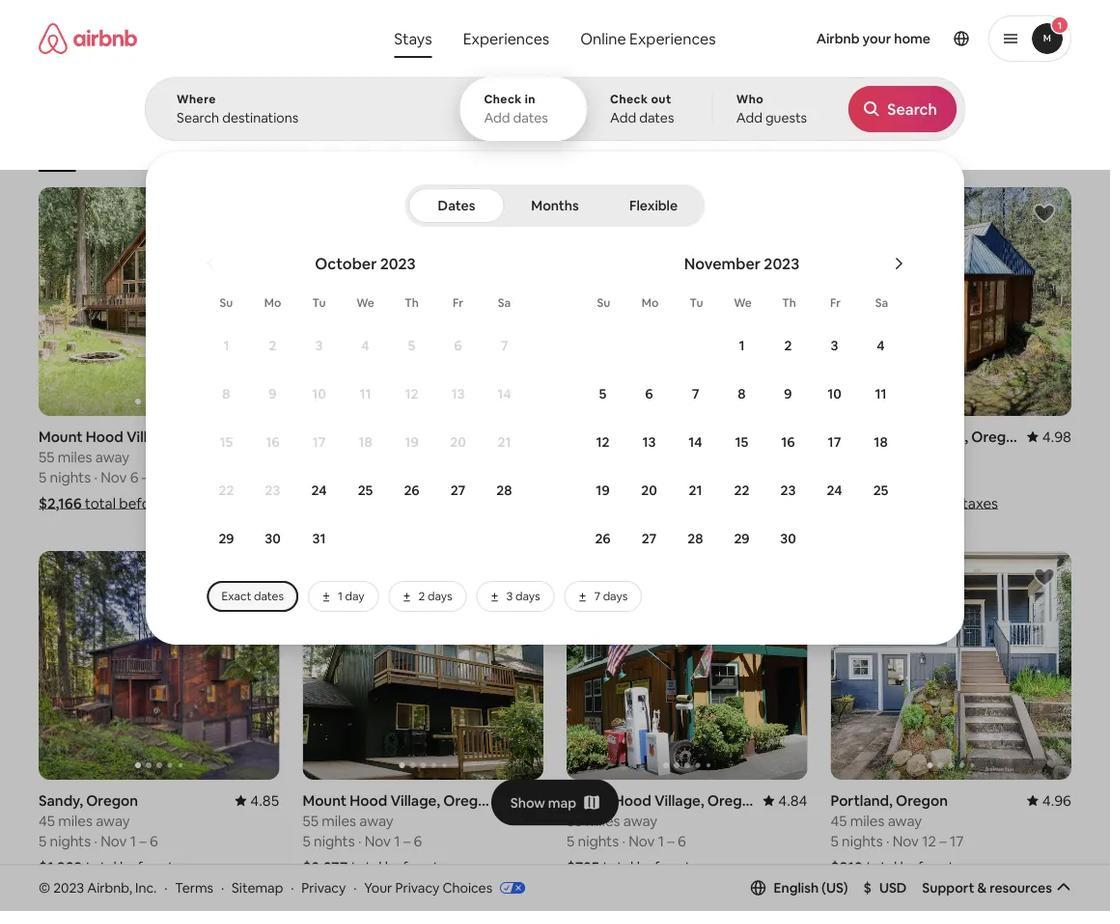 Task type: vqa. For each thing, say whether or not it's contained in the screenshot.
November 2023 3 button
yes



Task type: locate. For each thing, give the bounding box(es) containing it.
16 button
[[250, 419, 296, 466], [766, 419, 812, 466]]

21
[[498, 434, 512, 451], [689, 482, 703, 499]]

2 right day
[[419, 589, 425, 604]]

group containing houseboats
[[39, 97, 741, 172]]

exact dates
[[222, 589, 284, 604]]

oregon right the sandy,
[[86, 792, 138, 811]]

total inside 55 miles away 5 nights · $2,996 total before taxes
[[881, 494, 912, 513]]

2 4 button from the left
[[858, 323, 905, 369]]

0 horizontal spatial 13 button
[[435, 371, 482, 417]]

dates inside check in add dates
[[514, 109, 548, 127]]

1 horizontal spatial 45
[[831, 812, 848, 831]]

1 horizontal spatial 25 button
[[858, 468, 905, 514]]

2 8 from the left
[[738, 385, 746, 403]]

1 29 from the left
[[219, 530, 234, 548]]

6 inside 55 miles away 5 nights · nov 1 – 6 $2,277 total before taxes
[[414, 832, 422, 851]]

11 up rhododendron,
[[360, 385, 371, 403]]

45 inside sandy, oregon 45 miles away 5 nights · nov 1 – 6 $1,939 total before taxes
[[39, 812, 55, 831]]

mount hood village, oregon 55 miles away 5 nights · nov 6 – 11 $2,166 total before taxes
[[39, 428, 232, 513]]

tu down october
[[313, 296, 326, 311]]

1 vertical spatial 13 button
[[627, 419, 673, 466]]

1 4 button from the left
[[342, 323, 389, 369]]

2 30 from the left
[[781, 530, 797, 548]]

1 horizontal spatial 4.85
[[779, 428, 808, 446]]

2 horizontal spatial days
[[603, 589, 628, 604]]

11 button
[[342, 371, 389, 417], [858, 371, 905, 417]]

28 left the $994
[[497, 482, 513, 499]]

dates inside check out add dates
[[640, 109, 675, 127]]

0 horizontal spatial 17 button
[[296, 419, 342, 466]]

2 18 from the left
[[875, 434, 888, 451]]

1 days from the left
[[428, 589, 453, 604]]

1 horizontal spatial check
[[611, 92, 649, 107]]

$725
[[567, 858, 600, 877]]

nights down 55 miles away
[[578, 468, 619, 487]]

2 check from the left
[[611, 92, 649, 107]]

0 vertical spatial 21 button
[[482, 419, 528, 466]]

23 left $2,996 in the right of the page
[[781, 482, 796, 499]]

0 vertical spatial 26 button
[[389, 468, 435, 514]]

19 button
[[389, 419, 435, 466], [580, 468, 627, 514]]

4.9 out of 5 average rating image for rhododendron, oregon 55 miles away 5 nights · nov 12 – 17 $1,025 total before taxes
[[508, 428, 544, 446]]

0 horizontal spatial add
[[484, 109, 511, 127]]

2 23 from the left
[[781, 482, 796, 499]]

23
[[265, 482, 281, 499], [781, 482, 796, 499]]

0 horizontal spatial experiences
[[463, 28, 550, 48]]

check inside check out add dates
[[611, 92, 649, 107]]

23 button left $2,996 in the right of the page
[[766, 468, 812, 514]]

$994
[[567, 494, 601, 513]]

miles right map
[[586, 812, 621, 831]]

nights up $725
[[578, 832, 619, 851]]

1 su from the left
[[220, 296, 233, 311]]

nights inside mount hood village, oregon 55 miles away 5 nights · nov 6 – 11 $2,166 total before taxes
[[50, 468, 91, 487]]

1 horizontal spatial we
[[734, 296, 752, 311]]

nights up $1,025 on the left bottom of the page
[[314, 468, 355, 487]]

18 up $2,996 in the right of the page
[[875, 434, 888, 451]]

1 button for october
[[203, 323, 250, 369]]

1 mo from the left
[[264, 296, 281, 311]]

0 horizontal spatial 4.9 out of 5 average rating image
[[244, 428, 280, 446]]

1 11 button from the left
[[342, 371, 389, 417]]

1 check from the left
[[484, 92, 522, 107]]

16
[[266, 434, 280, 451], [782, 434, 796, 451]]

1 inside "55 miles away 5 nights · nov 1 – 6 $725 total before taxes"
[[659, 832, 665, 851]]

taxes inside display total before taxes button
[[984, 127, 1013, 142]]

0 horizontal spatial 27 button
[[435, 468, 482, 514]]

dates down out
[[640, 109, 675, 127]]

total up your
[[351, 858, 382, 877]]

0 horizontal spatial 3
[[315, 337, 323, 355]]

1 16 button from the left
[[250, 419, 296, 466]]

2 down november 2023
[[785, 337, 793, 355]]

days for 7 days
[[603, 589, 628, 604]]

7 button
[[482, 323, 528, 369], [673, 371, 719, 417]]

total inside 55 miles away 5 nights · nov 1 – 6 $2,277 total before taxes
[[351, 858, 382, 877]]

10
[[312, 385, 326, 403], [828, 385, 842, 403]]

1 horizontal spatial 22
[[735, 482, 750, 499]]

show map
[[511, 795, 577, 812]]

2 16 button from the left
[[766, 419, 812, 466]]

0 horizontal spatial 7 button
[[482, 323, 528, 369]]

5 up "$1,939"
[[39, 832, 47, 851]]

2023 right october
[[380, 254, 416, 273]]

2 horizontal spatial 3
[[831, 337, 839, 355]]

before right $1,025 on the left bottom of the page
[[383, 494, 428, 513]]

1 experiences from the left
[[463, 28, 550, 48]]

miles up $2,996 in the right of the page
[[850, 448, 885, 467]]

55 up 5 nights
[[567, 448, 583, 467]]

30
[[265, 530, 281, 548], [781, 530, 797, 548]]

th down october 2023
[[405, 296, 419, 311]]

5 inside portland, oregon 45 miles away 5 nights · nov 12 – 17 $810 total before taxes
[[831, 832, 839, 851]]

0 horizontal spatial 26 button
[[389, 468, 435, 514]]

3 button for october 2023
[[296, 323, 342, 369]]

0 horizontal spatial 18
[[359, 434, 373, 451]]

1 vertical spatial 4.85 out of 5 average rating image
[[235, 792, 280, 811]]

45 inside portland, oregon 45 miles away 5 nights · nov 12 – 17 $810 total before taxes
[[831, 812, 848, 831]]

0 horizontal spatial 21
[[498, 434, 512, 451]]

0 horizontal spatial 30 button
[[250, 516, 296, 562]]

1 4 from the left
[[362, 337, 370, 355]]

miles inside 55 miles away 5 nights · nov 1 – 6 $2,277 total before taxes
[[322, 812, 356, 831]]

0 horizontal spatial fr
[[453, 296, 464, 311]]

4.9 out of 5 average rating image
[[244, 428, 280, 446], [508, 428, 544, 446]]

1 horizontal spatial 23 button
[[766, 468, 812, 514]]

2 add from the left
[[611, 109, 637, 127]]

group for $1,025
[[303, 187, 544, 416]]

1 9 from the left
[[269, 385, 277, 403]]

dates
[[438, 197, 476, 214]]

0 vertical spatial 7 button
[[482, 323, 528, 369]]

nov inside portland, oregon 45 miles away 5 nights · nov 12 – 17 $810 total before taxes
[[893, 832, 920, 851]]

0 horizontal spatial 28
[[497, 482, 513, 499]]

total up © 2023 airbnb, inc. ·
[[86, 858, 117, 877]]

months
[[532, 197, 579, 214]]

5 up $810
[[831, 832, 839, 851]]

55 for 55 miles away 5 nights · nov 1 – 6 $725 total before taxes
[[567, 812, 583, 831]]

privacy right your
[[396, 880, 440, 897]]

1 button for november
[[719, 323, 766, 369]]

26 down rhododendron,
[[404, 482, 420, 499]]

display total before taxes switch
[[1021, 123, 1056, 146]]

55
[[39, 448, 55, 467], [303, 448, 319, 467], [567, 448, 583, 467], [831, 448, 847, 467], [303, 812, 319, 831], [567, 812, 583, 831]]

total right the display
[[916, 127, 942, 142]]

miles down mount
[[58, 448, 92, 467]]

1 25 button from the left
[[342, 468, 389, 514]]

1 30 from the left
[[265, 530, 281, 548]]

12 down rhododendron,
[[394, 468, 409, 487]]

1 horizontal spatial 9 button
[[766, 371, 812, 417]]

11 for 2nd 11 button from right
[[360, 385, 371, 403]]

22 button up add to wishlist: sandy, oregon "icon"
[[203, 468, 250, 514]]

45 for sandy, oregon
[[39, 812, 55, 831]]

1 inside dropdown button
[[1059, 19, 1063, 31]]

26 for the 26 button to the left
[[404, 482, 420, 499]]

5 up the $994
[[567, 468, 575, 487]]

2 10 button from the left
[[812, 371, 858, 417]]

0 vertical spatial 4.85
[[779, 428, 808, 446]]

nights up $2,277
[[314, 832, 355, 851]]

oregon
[[179, 428, 232, 446], [412, 428, 464, 446], [86, 792, 138, 811], [897, 792, 949, 811]]

tab list inside stays tab panel
[[409, 185, 702, 227]]

17 button
[[296, 419, 342, 466], [812, 419, 858, 466]]

days for 3 days
[[516, 589, 541, 604]]

28 button down $994 total before taxes
[[673, 516, 719, 562]]

18 for 1st the 18 button
[[359, 434, 373, 451]]

1 30 button from the left
[[250, 516, 296, 562]]

2 button
[[250, 323, 296, 369], [766, 323, 812, 369]]

0 horizontal spatial privacy
[[302, 880, 346, 897]]

0 horizontal spatial 10
[[312, 385, 326, 403]]

days right 3 days
[[603, 589, 628, 604]]

2 15 button from the left
[[719, 419, 766, 466]]

15
[[220, 434, 233, 451], [736, 434, 749, 451]]

2 mo from the left
[[642, 296, 659, 311]]

17 inside rhododendron, oregon 55 miles away 5 nights · nov 12 – 17 $1,025 total before taxes
[[422, 468, 436, 487]]

13 for right 13 button
[[643, 434, 656, 451]]

we down november 2023
[[734, 296, 752, 311]]

0 vertical spatial 13 button
[[435, 371, 482, 417]]

0 horizontal spatial 8
[[223, 385, 231, 403]]

oregon right portland,
[[897, 792, 949, 811]]

1 vertical spatial 27 button
[[627, 516, 673, 562]]

1 vertical spatial 20
[[642, 482, 658, 499]]

1 vertical spatial 26
[[595, 530, 611, 548]]

2023 down "$1,939"
[[53, 880, 84, 897]]

12 button up 5 nights
[[580, 419, 627, 466]]

add inside check in add dates
[[484, 109, 511, 127]]

8 for 1st 8 button from right
[[738, 385, 746, 403]]

55 for 55 miles away 5 nights · $2,996 total before taxes
[[831, 448, 847, 467]]

1 10 from the left
[[312, 385, 326, 403]]

45 down the sandy,
[[39, 812, 55, 831]]

1 18 from the left
[[359, 434, 373, 451]]

0 horizontal spatial 45
[[39, 812, 55, 831]]

add to wishlist: portland, oregon image
[[1034, 566, 1057, 589]]

4.9 out of 5 average rating image containing 4.9
[[244, 428, 280, 446]]

1 horizontal spatial add
[[611, 109, 637, 127]]

dates for check in add dates
[[514, 109, 548, 127]]

0 horizontal spatial 16 button
[[250, 419, 296, 466]]

november 2023
[[685, 254, 800, 273]]

5 inside "55 miles away 5 nights · nov 1 – 6 $725 total before taxes"
[[567, 832, 575, 851]]

sitemap link
[[232, 880, 283, 897]]

55 up $725
[[567, 812, 583, 831]]

13
[[452, 385, 465, 403], [643, 434, 656, 451]]

add up mansions
[[484, 109, 511, 127]]

20 button
[[435, 419, 482, 466], [627, 468, 673, 514]]

2 button down november 2023
[[766, 323, 812, 369]]

18 button up $2,996 in the right of the page
[[858, 419, 905, 466]]

55 down mount
[[39, 448, 55, 467]]

add inside who add guests
[[737, 109, 763, 127]]

0 horizontal spatial 4
[[362, 337, 370, 355]]

1 horizontal spatial 18
[[875, 434, 888, 451]]

45 down portland,
[[831, 812, 848, 831]]

55 inside "55 miles away 5 nights · nov 1 – 6 $725 total before taxes"
[[567, 812, 583, 831]]

tu down november
[[690, 296, 704, 311]]

oregon right village,
[[179, 428, 232, 446]]

17 inside portland, oregon 45 miles away 5 nights · nov 12 – 17 $810 total before taxes
[[951, 832, 964, 851]]

privacy link
[[302, 880, 346, 897]]

2 23 button from the left
[[766, 468, 812, 514]]

nights
[[50, 468, 91, 487], [314, 468, 355, 487], [578, 468, 619, 487], [842, 468, 884, 487], [50, 832, 91, 851], [314, 832, 355, 851], [578, 832, 619, 851], [842, 832, 884, 851]]

0 horizontal spatial 14
[[498, 385, 512, 403]]

10 for 2nd 10 button from the right
[[312, 385, 326, 403]]

0 vertical spatial 14
[[498, 385, 512, 403]]

2 17 button from the left
[[812, 419, 858, 466]]

1 horizontal spatial days
[[516, 589, 541, 604]]

0 vertical spatial 20
[[450, 434, 466, 451]]

2 horizontal spatial 2023
[[765, 254, 800, 273]]

miles inside mount hood village, oregon 55 miles away 5 nights · nov 6 – 11 $2,166 total before taxes
[[58, 448, 92, 467]]

22
[[219, 482, 234, 499], [735, 482, 750, 499]]

total inside rhododendron, oregon 55 miles away 5 nights · nov 12 – 17 $1,025 total before taxes
[[349, 494, 380, 513]]

0 vertical spatial 20 button
[[435, 419, 482, 466]]

miles inside sandy, oregon 45 miles away 5 nights · nov 1 – 6 $1,939 total before taxes
[[58, 812, 93, 831]]

3 add from the left
[[737, 109, 763, 127]]

23 left $1,025 on the left bottom of the page
[[265, 482, 281, 499]]

display
[[874, 127, 914, 142]]

11 inside mount hood village, oregon 55 miles away 5 nights · nov 6 – 11 $2,166 total before taxes
[[152, 468, 164, 487]]

2 22 from the left
[[735, 482, 750, 499]]

18 right "4.9"
[[359, 434, 373, 451]]

2 fr from the left
[[831, 296, 841, 311]]

taxes inside 55 miles away 5 nights · $2,996 total before taxes
[[963, 494, 999, 513]]

None search field
[[145, 0, 1111, 645]]

0 horizontal spatial 20
[[450, 434, 466, 451]]

11 up 55 miles away 5 nights · $2,996 total before taxes
[[876, 385, 887, 403]]

experiences inside button
[[463, 28, 550, 48]]

1 24 button from the left
[[296, 468, 342, 514]]

0 horizontal spatial 23 button
[[250, 468, 296, 514]]

th down november 2023
[[783, 296, 797, 311]]

airbnb your home
[[817, 30, 931, 47]]

total right $725
[[603, 858, 634, 877]]

before up your privacy choices
[[385, 858, 430, 877]]

who
[[737, 92, 764, 107]]

0 horizontal spatial 24 button
[[296, 468, 342, 514]]

55 inside 55 miles away 5 nights · nov 1 – 6 $2,277 total before taxes
[[303, 812, 319, 831]]

· inside portland, oregon 45 miles away 5 nights · nov 12 – 17 $810 total before taxes
[[887, 832, 890, 851]]

tab list containing dates
[[409, 185, 702, 227]]

0 horizontal spatial 6 button
[[435, 323, 482, 369]]

26
[[404, 482, 420, 499], [595, 530, 611, 548]]

5 up $2,166 on the bottom of the page
[[39, 468, 47, 487]]

miles inside "55 miles away 5 nights · nov 1 – 6 $725 total before taxes"
[[586, 812, 621, 831]]

12 button up rhododendron,
[[389, 371, 435, 417]]

0 horizontal spatial 22
[[219, 482, 234, 499]]

before up support
[[901, 858, 946, 877]]

2
[[269, 337, 277, 355], [785, 337, 793, 355], [419, 589, 425, 604]]

$
[[864, 880, 872, 897]]

2 button for november 2023
[[766, 323, 812, 369]]

5 up $2,277
[[303, 832, 311, 851]]

2 24 button from the left
[[812, 468, 858, 514]]

– inside portland, oregon 45 miles away 5 nights · nov 12 – 17 $810 total before taxes
[[940, 832, 947, 851]]

0 vertical spatial 4.85 out of 5 average rating image
[[763, 428, 808, 446]]

1 16 from the left
[[266, 434, 280, 451]]

days
[[428, 589, 453, 604], [516, 589, 541, 604], [603, 589, 628, 604]]

group for $2,277
[[303, 552, 544, 781]]

3
[[315, 337, 323, 355], [831, 337, 839, 355], [507, 589, 513, 604]]

2 15 from the left
[[736, 434, 749, 451]]

before right the display
[[944, 127, 981, 142]]

2 1 button from the left
[[719, 323, 766, 369]]

2 4 from the left
[[878, 337, 886, 355]]

1 horizontal spatial 11
[[360, 385, 371, 403]]

9
[[269, 385, 277, 403], [785, 385, 793, 403]]

total up $ usd
[[867, 858, 898, 877]]

0 vertical spatial 21
[[498, 434, 512, 451]]

total inside mount hood village, oregon 55 miles away 5 nights · nov 6 – 11 $2,166 total before taxes
[[85, 494, 116, 513]]

nights up $2,166 on the bottom of the page
[[50, 468, 91, 487]]

7
[[501, 337, 509, 355], [692, 385, 700, 403], [595, 589, 601, 604]]

3 button
[[296, 323, 342, 369], [812, 323, 858, 369]]

oregon inside portland, oregon 45 miles away 5 nights · nov 12 – 17 $810 total before taxes
[[897, 792, 949, 811]]

10 button
[[296, 371, 342, 417], [812, 371, 858, 417]]

22 button
[[203, 468, 250, 514], [719, 468, 766, 514]]

check left in
[[484, 92, 522, 107]]

28 button left the $994
[[482, 468, 528, 514]]

portland,
[[831, 792, 893, 811]]

1 horizontal spatial 29
[[735, 530, 750, 548]]

21 button
[[482, 419, 528, 466], [673, 468, 719, 514]]

days left add to wishlist: mount hood village, oregon image
[[428, 589, 453, 604]]

1 1 button from the left
[[203, 323, 250, 369]]

experiences up in
[[463, 28, 550, 48]]

usd
[[880, 880, 908, 897]]

26 button down the $994
[[580, 516, 627, 562]]

1 th from the left
[[405, 296, 419, 311]]

55 up $2,996 in the right of the page
[[831, 448, 847, 467]]

22 button right nov 1 – 6
[[719, 468, 766, 514]]

2 10 from the left
[[828, 385, 842, 403]]

taxes inside 55 miles away 5 nights · nov 1 – 6 $2,277 total before taxes
[[433, 858, 469, 877]]

1 inside sandy, oregon 45 miles away 5 nights · nov 1 – 6 $1,939 total before taxes
[[130, 832, 136, 851]]

1 3 button from the left
[[296, 323, 342, 369]]

2 horizontal spatial 2
[[785, 337, 793, 355]]

profile element
[[749, 0, 1072, 77]]

2 8 button from the left
[[719, 371, 766, 417]]

1 horizontal spatial 4
[[878, 337, 886, 355]]

miles down rhododendron,
[[322, 448, 356, 467]]

55 for 55 miles away
[[567, 448, 583, 467]]

2 days
[[419, 589, 453, 604]]

0 horizontal spatial dates
[[254, 589, 284, 604]]

miles down portland,
[[851, 812, 885, 831]]

total right $2,166 on the bottom of the page
[[85, 494, 116, 513]]

none search field containing stays
[[145, 0, 1111, 645]]

11 for first 11 button from right
[[876, 385, 887, 403]]

5 inside 55 miles away 5 nights · $2,996 total before taxes
[[831, 468, 839, 487]]

november
[[685, 254, 761, 273]]

dates down in
[[514, 109, 548, 127]]

1 horizontal spatial 14 button
[[673, 419, 719, 466]]

2 up "4.9"
[[269, 337, 277, 355]]

1 vertical spatial 14
[[689, 434, 703, 451]]

12
[[405, 385, 419, 403], [597, 434, 610, 451], [394, 468, 409, 487], [923, 832, 937, 851]]

$1,025
[[303, 494, 346, 513]]

27
[[451, 482, 466, 499], [642, 530, 657, 548]]

1 horizontal spatial 18 button
[[858, 419, 905, 466]]

away inside "55 miles away 5 nights · nov 1 – 6 $725 total before taxes"
[[624, 812, 658, 831]]

0 horizontal spatial 13
[[452, 385, 465, 403]]

experiences up out
[[630, 28, 717, 48]]

1 button
[[203, 323, 250, 369], [719, 323, 766, 369]]

taxes inside mount hood village, oregon 55 miles away 5 nights · nov 6 – 11 $2,166 total before taxes
[[167, 494, 203, 513]]

dates right exact
[[254, 589, 284, 604]]

0 horizontal spatial mo
[[264, 296, 281, 311]]

4 button
[[342, 323, 389, 369], [858, 323, 905, 369]]

online experiences link
[[565, 19, 732, 58]]

20
[[450, 434, 466, 451], [642, 482, 658, 499]]

4.9 out of 5 average rating image for mount hood village, oregon 55 miles away 5 nights · nov 6 – 11 $2,166 total before taxes
[[244, 428, 280, 446]]

1 23 from the left
[[265, 482, 281, 499]]

before inside rhododendron, oregon 55 miles away 5 nights · nov 12 – 17 $1,025 total before taxes
[[383, 494, 428, 513]]

5 inside 55 miles away 5 nights · nov 1 – 6 $2,277 total before taxes
[[303, 832, 311, 851]]

1 horizontal spatial 7
[[595, 589, 601, 604]]

add
[[484, 109, 511, 127], [611, 109, 637, 127], [737, 109, 763, 127]]

nov
[[101, 468, 127, 487], [365, 468, 391, 487], [629, 468, 655, 487], [101, 832, 127, 851], [365, 832, 391, 851], [629, 832, 655, 851], [893, 832, 920, 851]]

0 horizontal spatial 2 button
[[250, 323, 296, 369]]

1 inside 55 miles away 5 nights · nov 1 – 6 $2,277 total before taxes
[[394, 832, 400, 851]]

2 24 from the left
[[827, 482, 843, 499]]

english (us)
[[774, 880, 849, 897]]

1 horizontal spatial 30 button
[[766, 516, 812, 562]]

26 button
[[389, 468, 435, 514], [580, 516, 627, 562]]

3 button for november 2023
[[812, 323, 858, 369]]

4.84 out of 5 average rating image
[[763, 792, 808, 811]]

4 button for october 2023
[[342, 323, 389, 369]]

add to wishlist: mount hood village, oregon image
[[1034, 202, 1057, 225]]

1 24 from the left
[[312, 482, 327, 499]]

2 experiences from the left
[[630, 28, 717, 48]]

1 horizontal spatial tu
[[690, 296, 704, 311]]

24
[[312, 482, 327, 499], [827, 482, 843, 499]]

1 horizontal spatial 20
[[642, 482, 658, 499]]

oregon inside sandy, oregon 45 miles away 5 nights · nov 1 – 6 $1,939 total before taxes
[[86, 792, 138, 811]]

check inside check in add dates
[[484, 92, 522, 107]]

26 button down rhododendron,
[[389, 468, 435, 514]]

oregon inside rhododendron, oregon 55 miles away 5 nights · nov 12 – 17 $1,025 total before taxes
[[412, 428, 464, 446]]

5 button down october 2023
[[389, 323, 435, 369]]

55 inside rhododendron, oregon 55 miles away 5 nights · nov 12 – 17 $1,025 total before taxes
[[303, 448, 319, 467]]

12 up 5 nights
[[597, 434, 610, 451]]

1 horizontal spatial dates
[[514, 109, 548, 127]]

6 inside sandy, oregon 45 miles away 5 nights · nov 1 – 6 $1,939 total before taxes
[[150, 832, 158, 851]]

miles inside 55 miles away 5 nights · $2,996 total before taxes
[[850, 448, 885, 467]]

1 horizontal spatial 1 button
[[719, 323, 766, 369]]

0 vertical spatial 28
[[497, 482, 513, 499]]

airbnb your home link
[[805, 18, 943, 59]]

16 for second 16 'button' from left
[[782, 434, 796, 451]]

away inside mount hood village, oregon 55 miles away 5 nights · nov 6 – 11 $2,166 total before taxes
[[95, 448, 130, 467]]

privacy down $2,277
[[302, 880, 346, 897]]

1 horizontal spatial 20 button
[[627, 468, 673, 514]]

before right $2,996 in the right of the page
[[915, 494, 960, 513]]

55 inside mount hood village, oregon 55 miles away 5 nights · nov 6 – 11 $2,166 total before taxes
[[39, 448, 55, 467]]

© 2023 airbnb, inc. ·
[[39, 880, 168, 897]]

before down village,
[[119, 494, 164, 513]]

2 25 from the left
[[874, 482, 889, 499]]

22 for first 22 button from left
[[219, 482, 234, 499]]

experiences
[[463, 28, 550, 48], [630, 28, 717, 48]]

home
[[895, 30, 931, 47]]

55 up $2,277
[[303, 812, 319, 831]]

1 horizontal spatial 14
[[689, 434, 703, 451]]

days left 7 days
[[516, 589, 541, 604]]

flexible button
[[606, 188, 702, 223]]

miles down the sandy,
[[58, 812, 93, 831]]

4.85 out of 5 average rating image for 45 miles away
[[235, 792, 280, 811]]

1 8 from the left
[[223, 385, 231, 403]]

1 vertical spatial 14 button
[[673, 419, 719, 466]]

· inside sandy, oregon 45 miles away 5 nights · nov 1 – 6 $1,939 total before taxes
[[94, 832, 97, 851]]

nights up "$1,939"
[[50, 832, 91, 851]]

1 horizontal spatial sa
[[876, 296, 889, 311]]

group for $810
[[831, 552, 1072, 781]]

2 22 button from the left
[[719, 468, 766, 514]]

1 horizontal spatial experiences
[[630, 28, 717, 48]]

flexible
[[630, 197, 678, 214]]

8
[[223, 385, 231, 403], [738, 385, 746, 403]]

5 button up 55 miles away
[[580, 371, 627, 417]]

taxes
[[984, 127, 1013, 142], [167, 494, 203, 513], [432, 494, 467, 513], [687, 494, 723, 513], [963, 494, 999, 513], [168, 858, 204, 877], [433, 858, 469, 877], [685, 858, 721, 877], [949, 858, 985, 877]]

away inside 55 miles away 5 nights · $2,996 total before taxes
[[888, 448, 922, 467]]

0 vertical spatial 12 button
[[389, 371, 435, 417]]

1 22 from the left
[[219, 482, 234, 499]]

1 horizontal spatial 16
[[782, 434, 796, 451]]

30 for second 30 button from the right
[[265, 530, 281, 548]]

1 vertical spatial 21 button
[[673, 468, 719, 514]]

55 inside 55 miles away 5 nights · $2,996 total before taxes
[[831, 448, 847, 467]]

total inside sandy, oregon 45 miles away 5 nights · nov 1 – 6 $1,939 total before taxes
[[86, 858, 117, 877]]

1 horizontal spatial 8
[[738, 385, 746, 403]]

55 for 55 miles away 5 nights · nov 1 – 6 $2,277 total before taxes
[[303, 812, 319, 831]]

3 days from the left
[[603, 589, 628, 604]]

1 vertical spatial 13
[[643, 434, 656, 451]]

oregon for portland, oregon 45 miles away 5 nights · nov 12 – 17 $810 total before taxes
[[897, 792, 949, 811]]

1 horizontal spatial 10 button
[[812, 371, 858, 417]]

in
[[525, 92, 536, 107]]

total inside display total before taxes button
[[916, 127, 942, 142]]

group
[[39, 97, 741, 172], [39, 187, 280, 416], [303, 187, 544, 416], [567, 187, 808, 416], [831, 187, 1072, 416], [39, 552, 280, 781], [303, 552, 544, 781], [567, 552, 808, 781], [831, 552, 1072, 781]]

2023 right november
[[765, 254, 800, 273]]

45 for portland, oregon
[[831, 812, 848, 831]]

2 30 button from the left
[[766, 516, 812, 562]]

0 horizontal spatial 3 button
[[296, 323, 342, 369]]

17 button right "4.9"
[[296, 419, 342, 466]]

1 horizontal spatial 3
[[507, 589, 513, 604]]

check left out
[[611, 92, 649, 107]]

1 horizontal spatial 9
[[785, 385, 793, 403]]

4.85 out of 5 average rating image for 55 miles away
[[763, 428, 808, 446]]

2 days from the left
[[516, 589, 541, 604]]

before down nov 1 – 6
[[639, 494, 684, 513]]

stays tab panel
[[145, 77, 1111, 645]]

3 for november 2023
[[831, 337, 839, 355]]

2 2 button from the left
[[766, 323, 812, 369]]

taxes inside rhododendron, oregon 55 miles away 5 nights · nov 12 – 17 $1,025 total before taxes
[[432, 494, 467, 513]]

·
[[94, 468, 97, 487], [358, 468, 362, 487], [887, 468, 890, 487], [94, 832, 97, 851], [358, 832, 362, 851], [623, 832, 626, 851], [887, 832, 890, 851], [164, 880, 168, 897], [221, 880, 224, 897], [291, 880, 294, 897], [354, 880, 357, 897]]

0 horizontal spatial 29
[[219, 530, 234, 548]]

total right $2,996 in the right of the page
[[881, 494, 912, 513]]

4.85 out of 5 average rating image
[[763, 428, 808, 446], [235, 792, 280, 811]]

2 16 from the left
[[782, 434, 796, 451]]

0 vertical spatial 26
[[404, 482, 420, 499]]

tab list
[[409, 185, 702, 227]]

1 add from the left
[[484, 109, 511, 127]]

1 2 button from the left
[[250, 323, 296, 369]]

26 down the $994
[[595, 530, 611, 548]]

2 45 from the left
[[831, 812, 848, 831]]

1 horizontal spatial th
[[783, 296, 797, 311]]

4.98 out of 5 average rating image
[[1028, 428, 1072, 446]]

2 3 button from the left
[[812, 323, 858, 369]]

29
[[219, 530, 234, 548], [735, 530, 750, 548]]

17 button up $2,996 in the right of the page
[[812, 419, 858, 466]]

add to wishlist: mount hood village, oregon image
[[505, 566, 528, 589]]

before inside "55 miles away 5 nights · nov 1 – 6 $725 total before taxes"
[[637, 858, 682, 877]]

1 horizontal spatial 17 button
[[812, 419, 858, 466]]

2 29 button from the left
[[719, 516, 766, 562]]

0 horizontal spatial 18 button
[[342, 419, 389, 466]]

1 45 from the left
[[39, 812, 55, 831]]

2 25 button from the left
[[858, 468, 905, 514]]

11 button up rhododendron,
[[342, 371, 389, 417]]

support & resources
[[923, 880, 1053, 897]]

add inside check out add dates
[[611, 109, 637, 127]]

1 horizontal spatial 19 button
[[580, 468, 627, 514]]

oregon right rhododendron,
[[412, 428, 464, 446]]

0 horizontal spatial 12 button
[[389, 371, 435, 417]]

11 button up 55 miles away 5 nights · $2,996 total before taxes
[[858, 371, 905, 417]]

nights inside 55 miles away 5 nights · $2,996 total before taxes
[[842, 468, 884, 487]]

5 up $725
[[567, 832, 575, 851]]

2 button up "4.9"
[[250, 323, 296, 369]]

0 horizontal spatial 27
[[451, 482, 466, 499]]

55 up $1,025 on the left bottom of the page
[[303, 448, 319, 467]]

oregon for rhododendron, oregon 55 miles away 5 nights · nov 12 – 17 $1,025 total before taxes
[[412, 428, 464, 446]]



Task type: describe. For each thing, give the bounding box(es) containing it.
7 days
[[595, 589, 628, 604]]

12 up rhododendron,
[[405, 385, 419, 403]]

2 button for october 2023
[[250, 323, 296, 369]]

nights inside sandy, oregon 45 miles away 5 nights · nov 1 – 6 $1,939 total before taxes
[[50, 832, 91, 851]]

1 29 button from the left
[[203, 516, 250, 562]]

total inside "55 miles away 5 nights · nov 1 – 6 $725 total before taxes"
[[603, 858, 634, 877]]

1 horizontal spatial 12 button
[[580, 419, 627, 466]]

8 for first 8 button
[[223, 385, 231, 403]]

55 miles away 5 nights · nov 1 – 6 $725 total before taxes
[[567, 812, 721, 877]]

1 vertical spatial 4.85
[[250, 792, 280, 811]]

terms
[[175, 880, 214, 897]]

mansions
[[475, 143, 526, 158]]

6 inside mount hood village, oregon 55 miles away 5 nights · nov 6 – 11 $2,166 total before taxes
[[130, 468, 139, 487]]

0 vertical spatial 19 button
[[389, 419, 435, 466]]

away inside portland, oregon 45 miles away 5 nights · nov 12 – 17 $810 total before taxes
[[888, 812, 923, 831]]

$1,939
[[39, 858, 82, 877]]

0 vertical spatial 27
[[451, 482, 466, 499]]

1 10 button from the left
[[296, 371, 342, 417]]

mount
[[39, 428, 83, 446]]

before inside 55 miles away 5 nights · nov 1 – 6 $2,277 total before taxes
[[385, 858, 430, 877]]

add to wishlist: sandy, oregon image
[[241, 566, 264, 589]]

2 we from the left
[[734, 296, 752, 311]]

inc.
[[135, 880, 157, 897]]

what can we help you find? tab list
[[379, 19, 565, 58]]

16 for second 16 'button' from right
[[266, 434, 280, 451]]

1 vertical spatial 19
[[596, 482, 610, 499]]

$2,166
[[39, 494, 82, 513]]

group for $725
[[567, 552, 808, 781]]

1 9 button from the left
[[250, 371, 296, 417]]

1 horizontal spatial 21
[[689, 482, 703, 499]]

nov inside rhododendron, oregon 55 miles away 5 nights · nov 12 – 17 $1,025 total before taxes
[[365, 468, 391, 487]]

2 tu from the left
[[690, 296, 704, 311]]

day
[[345, 589, 365, 604]]

31
[[313, 530, 326, 548]]

amazing
[[559, 143, 607, 158]]

group for $2,996
[[831, 187, 1072, 416]]

1 8 button from the left
[[203, 371, 250, 417]]

homes
[[696, 143, 733, 158]]

sandy, oregon 45 miles away 5 nights · nov 1 – 6 $1,939 total before taxes
[[39, 792, 204, 877]]

amazing views
[[559, 143, 640, 158]]

1 horizontal spatial 2
[[419, 589, 425, 604]]

your privacy choices
[[364, 880, 493, 897]]

1 vertical spatial 20 button
[[627, 468, 673, 514]]

treehouses
[[107, 143, 170, 158]]

– inside rhododendron, oregon 55 miles away 5 nights · nov 12 – 17 $1,025 total before taxes
[[412, 468, 419, 487]]

miles up 5 nights
[[586, 448, 621, 467]]

before inside sandy, oregon 45 miles away 5 nights · nov 1 – 6 $1,939 total before taxes
[[120, 858, 165, 877]]

1 we from the left
[[357, 296, 375, 311]]

hood
[[86, 428, 124, 446]]

check for check out add dates
[[611, 92, 649, 107]]

1 button
[[989, 15, 1072, 62]]

26 for right the 26 button
[[595, 530, 611, 548]]

choices
[[443, 880, 493, 897]]

nov inside sandy, oregon 45 miles away 5 nights · nov 1 – 6 $1,939 total before taxes
[[101, 832, 127, 851]]

©
[[39, 880, 50, 897]]

group for $2,166
[[39, 187, 280, 416]]

nights inside "55 miles away 5 nights · nov 1 – 6 $725 total before taxes"
[[578, 832, 619, 851]]

1 fr from the left
[[453, 296, 464, 311]]

$810
[[831, 858, 864, 877]]

out
[[652, 92, 672, 107]]

check out add dates
[[611, 92, 675, 127]]

experiences button
[[448, 19, 565, 58]]

display total before taxes
[[874, 127, 1013, 142]]

your
[[364, 880, 393, 897]]

4.98
[[1043, 428, 1072, 446]]

22 for second 22 button from the left
[[735, 482, 750, 499]]

rhododendron,
[[303, 428, 409, 446]]

1 vertical spatial 27
[[642, 530, 657, 548]]

airbnb,
[[87, 880, 132, 897]]

taxes inside "55 miles away 5 nights · nov 1 – 6 $725 total before taxes"
[[685, 858, 721, 877]]

group for $994
[[567, 187, 808, 416]]

who add guests
[[737, 92, 808, 127]]

5 up 55 miles away
[[600, 385, 607, 403]]

2023 for november
[[765, 254, 800, 273]]

– inside "55 miles away 5 nights · nov 1 – 6 $725 total before taxes"
[[668, 832, 675, 851]]

· inside 55 miles away 5 nights · nov 1 – 6 $2,277 total before taxes
[[358, 832, 362, 851]]

resources
[[990, 880, 1053, 897]]

3 days
[[507, 589, 541, 604]]

exact
[[222, 589, 252, 604]]

0 vertical spatial 19
[[405, 434, 419, 451]]

4 button for november 2023
[[858, 323, 905, 369]]

online
[[581, 28, 627, 48]]

away inside sandy, oregon 45 miles away 5 nights · nov 1 – 6 $1,939 total before taxes
[[96, 812, 130, 831]]

– inside sandy, oregon 45 miles away 5 nights · nov 1 – 6 $1,939 total before taxes
[[139, 832, 147, 851]]

0 vertical spatial 14 button
[[482, 371, 528, 417]]

0 horizontal spatial 28 button
[[482, 468, 528, 514]]

· inside "55 miles away 5 nights · nov 1 – 6 $725 total before taxes"
[[623, 832, 626, 851]]

village,
[[127, 428, 176, 446]]

$2,996
[[831, 494, 878, 513]]

5 inside mount hood village, oregon 55 miles away 5 nights · nov 6 – 11 $2,166 total before taxes
[[39, 468, 47, 487]]

1 horizontal spatial 6 button
[[627, 371, 673, 417]]

55 miles away 5 nights · nov 1 – 6 $2,277 total before taxes
[[303, 812, 469, 877]]

miles inside portland, oregon 45 miles away 5 nights · nov 12 – 17 $810 total before taxes
[[851, 812, 885, 831]]

english
[[774, 880, 819, 897]]

5 nights
[[567, 468, 619, 487]]

0 horizontal spatial 5 button
[[389, 323, 435, 369]]

12 inside rhododendron, oregon 55 miles away 5 nights · nov 12 – 17 $1,025 total before taxes
[[394, 468, 409, 487]]

– inside 55 miles away 5 nights · nov 1 – 6 $2,277 total before taxes
[[404, 832, 411, 851]]

support
[[923, 880, 975, 897]]

1 horizontal spatial 28 button
[[673, 516, 719, 562]]

23 for first 23 button
[[265, 482, 281, 499]]

houseboats
[[286, 143, 352, 158]]

2 th from the left
[[783, 296, 797, 311]]

1 horizontal spatial 21 button
[[673, 468, 719, 514]]

nights inside portland, oregon 45 miles away 5 nights · nov 12 – 17 $810 total before taxes
[[842, 832, 884, 851]]

nov inside mount hood village, oregon 55 miles away 5 nights · nov 6 – 11 $2,166 total before taxes
[[101, 468, 127, 487]]

1 15 from the left
[[220, 434, 233, 451]]

3 for october 2023
[[315, 337, 323, 355]]

2 sa from the left
[[876, 296, 889, 311]]

1 22 button from the left
[[203, 468, 250, 514]]

omg!
[[212, 143, 244, 158]]

$ usd
[[864, 880, 908, 897]]

oregon inside mount hood village, oregon 55 miles away 5 nights · nov 6 – 11 $2,166 total before taxes
[[179, 428, 232, 446]]

2 privacy from the left
[[396, 880, 440, 897]]

2 11 button from the left
[[858, 371, 905, 417]]

4.88
[[515, 792, 544, 811]]

add for check out add dates
[[611, 109, 637, 127]]

nights inside rhododendron, oregon 55 miles away 5 nights · nov 12 – 17 $1,025 total before taxes
[[314, 468, 355, 487]]

18 for second the 18 button from left
[[875, 434, 888, 451]]

1 tu from the left
[[313, 296, 326, 311]]

4.96
[[1043, 792, 1072, 811]]

Where field
[[177, 109, 429, 127]]

2023 for ©
[[53, 880, 84, 897]]

4.96 out of 5 average rating image
[[1028, 792, 1072, 811]]

add to wishlist: rhododendron, oregon image
[[505, 202, 528, 225]]

1 15 button from the left
[[203, 419, 250, 466]]

away inside 55 miles away 5 nights · nov 1 – 6 $2,277 total before taxes
[[360, 812, 394, 831]]

total right the $994
[[604, 494, 636, 513]]

1 horizontal spatial 5 button
[[580, 371, 627, 417]]

0 horizontal spatial 21 button
[[482, 419, 528, 466]]

sandy,
[[39, 792, 83, 811]]

1 sa from the left
[[498, 296, 511, 311]]

5 inside rhododendron, oregon 55 miles away 5 nights · nov 12 – 17 $1,025 total before taxes
[[303, 468, 311, 487]]

where
[[177, 92, 216, 107]]

23 for 1st 23 button from the right
[[781, 482, 796, 499]]

· inside mount hood village, oregon 55 miles away 5 nights · nov 6 – 11 $2,166 total before taxes
[[94, 468, 97, 487]]

online experiences
[[581, 28, 717, 48]]

(us)
[[822, 880, 849, 897]]

30 for 2nd 30 button from left
[[781, 530, 797, 548]]

nov 1 – 6
[[629, 468, 687, 487]]

display total before taxes button
[[858, 111, 1072, 157]]

before inside mount hood village, oregon 55 miles away 5 nights · nov 6 – 11 $2,166 total before taxes
[[119, 494, 164, 513]]

portland, oregon 45 miles away 5 nights · nov 12 – 17 $810 total before taxes
[[831, 792, 985, 877]]

55 miles away 5 nights · $2,996 total before taxes
[[831, 448, 999, 513]]

total inside portland, oregon 45 miles away 5 nights · nov 12 – 17 $810 total before taxes
[[867, 858, 898, 877]]

terms link
[[175, 880, 214, 897]]

2023 for october
[[380, 254, 416, 273]]

2 9 button from the left
[[766, 371, 812, 417]]

6 inside "55 miles away 5 nights · nov 1 – 6 $725 total before taxes"
[[678, 832, 687, 851]]

tiny
[[671, 143, 694, 158]]

calendar application
[[169, 233, 1111, 612]]

before inside 55 miles away 5 nights · $2,996 total before taxes
[[915, 494, 960, 513]]

1 17 button from the left
[[296, 419, 342, 466]]

2 su from the left
[[598, 296, 611, 311]]

dates for check out add dates
[[640, 109, 675, 127]]

4.84
[[779, 792, 808, 811]]

1 18 button from the left
[[342, 419, 389, 466]]

terms · sitemap · privacy
[[175, 880, 346, 897]]

4.88 out of 5 average rating image
[[499, 792, 544, 811]]

31 button
[[296, 516, 342, 562]]

taxes inside portland, oregon 45 miles away 5 nights · nov 12 – 17 $810 total before taxes
[[949, 858, 985, 877]]

nights inside 55 miles away 5 nights · nov 1 – 6 $2,277 total before taxes
[[314, 832, 355, 851]]

0 vertical spatial 6 button
[[435, 323, 482, 369]]

1 25 from the left
[[358, 482, 373, 499]]

october 2023
[[315, 254, 416, 273]]

1 23 button from the left
[[250, 468, 296, 514]]

5 down october 2023
[[408, 337, 416, 355]]

2 29 from the left
[[735, 530, 750, 548]]

10 for first 10 button from right
[[828, 385, 842, 403]]

group for $1,939
[[39, 552, 280, 781]]

tiny homes
[[671, 143, 733, 158]]

your privacy choices link
[[364, 880, 526, 898]]

airbnb
[[817, 30, 860, 47]]

your
[[863, 30, 892, 47]]

1 vertical spatial 19 button
[[580, 468, 627, 514]]

guests
[[766, 109, 808, 127]]

stays
[[394, 28, 432, 48]]

4 for november 2023
[[878, 337, 886, 355]]

2 9 from the left
[[785, 385, 793, 403]]

· inside rhododendron, oregon 55 miles away 5 nights · nov 12 – 17 $1,025 total before taxes
[[358, 468, 362, 487]]

taxes inside sandy, oregon 45 miles away 5 nights · nov 1 – 6 $1,939 total before taxes
[[168, 858, 204, 877]]

1 horizontal spatial 7 button
[[673, 371, 719, 417]]

12 inside portland, oregon 45 miles away 5 nights · nov 12 – 17 $810 total before taxes
[[923, 832, 937, 851]]

before inside button
[[944, 127, 981, 142]]

stays button
[[379, 19, 448, 58]]

support & resources button
[[923, 880, 1072, 897]]

away inside rhododendron, oregon 55 miles away 5 nights · nov 12 – 17 $1,025 total before taxes
[[360, 448, 394, 467]]

nov inside "55 miles away 5 nights · nov 1 – 6 $725 total before taxes"
[[629, 832, 655, 851]]

oregon for sandy, oregon 45 miles away 5 nights · nov 1 – 6 $1,939 total before taxes
[[86, 792, 138, 811]]

check in add dates
[[484, 92, 548, 127]]

2 horizontal spatial 7
[[692, 385, 700, 403]]

2 for november 2023
[[785, 337, 793, 355]]

rhododendron, oregon 55 miles away 5 nights · nov 12 – 17 $1,025 total before taxes
[[303, 428, 467, 513]]

1 privacy from the left
[[302, 880, 346, 897]]

map
[[549, 795, 577, 812]]

4.9
[[259, 428, 280, 446]]

sitemap
[[232, 880, 283, 897]]

2 18 button from the left
[[858, 419, 905, 466]]

show
[[511, 795, 546, 812]]

1 vertical spatial 28
[[688, 530, 704, 548]]

4 for october 2023
[[362, 337, 370, 355]]

containers
[[383, 143, 443, 158]]

13 for the left 13 button
[[452, 385, 465, 403]]

1 horizontal spatial 26 button
[[580, 516, 627, 562]]

nov inside 55 miles away 5 nights · nov 1 – 6 $2,277 total before taxes
[[365, 832, 391, 851]]

months button
[[509, 188, 602, 223]]

check for check in add dates
[[484, 92, 522, 107]]

before inside portland, oregon 45 miles away 5 nights · nov 12 – 17 $810 total before taxes
[[901, 858, 946, 877]]

1 horizontal spatial 13 button
[[627, 419, 673, 466]]

miles inside rhododendron, oregon 55 miles away 5 nights · nov 12 – 17 $1,025 total before taxes
[[322, 448, 356, 467]]

– inside mount hood village, oregon 55 miles away 5 nights · nov 6 – 11 $2,166 total before taxes
[[142, 468, 149, 487]]

1 day
[[338, 589, 365, 604]]

days for 2 days
[[428, 589, 453, 604]]

5 inside sandy, oregon 45 miles away 5 nights · nov 1 – 6 $1,939 total before taxes
[[39, 832, 47, 851]]

· inside 55 miles away 5 nights · $2,996 total before taxes
[[887, 468, 890, 487]]

add for check in add dates
[[484, 109, 511, 127]]

55 miles away
[[567, 448, 658, 467]]

2 for october 2023
[[269, 337, 277, 355]]

0 horizontal spatial 7
[[501, 337, 509, 355]]

dates button
[[409, 188, 505, 223]]

show map button
[[492, 780, 619, 827]]



